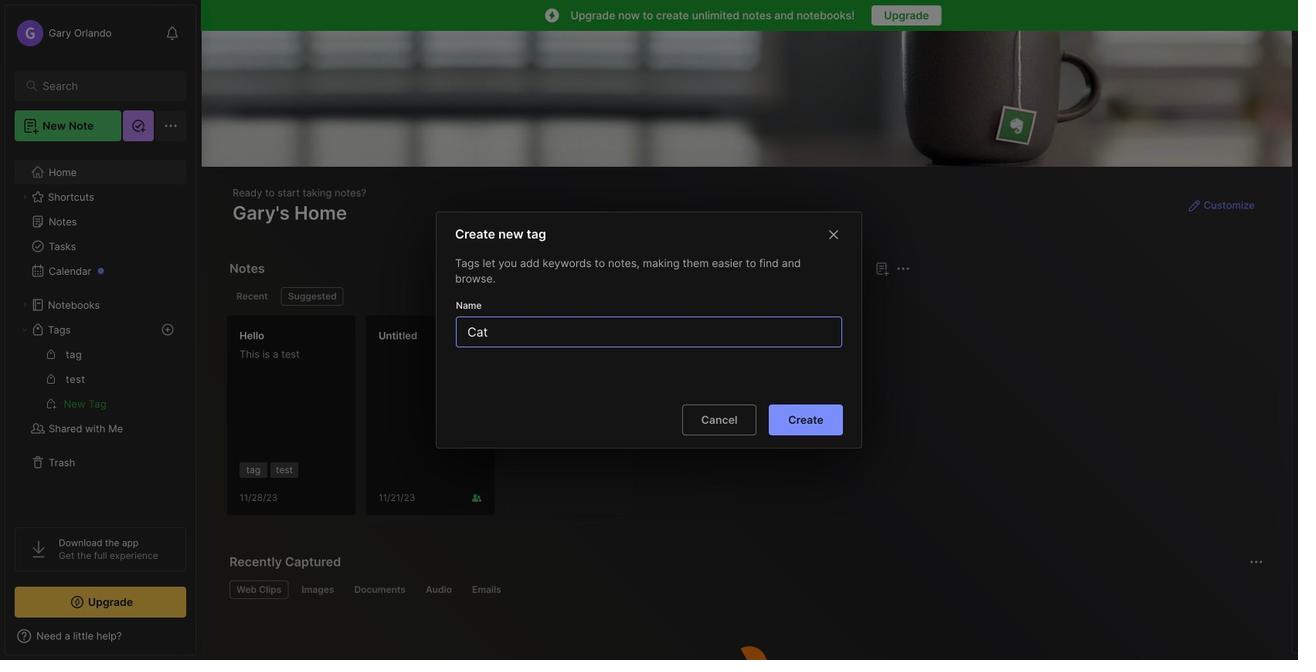 Task type: describe. For each thing, give the bounding box(es) containing it.
close image
[[825, 226, 843, 244]]

2 tab list from the top
[[230, 581, 1262, 600]]

main element
[[0, 0, 201, 661]]

tree inside "main" element
[[5, 151, 196, 514]]

Tag name text field
[[466, 318, 836, 347]]



Task type: vqa. For each thing, say whether or not it's contained in the screenshot.
Web Clips
no



Task type: locate. For each thing, give the bounding box(es) containing it.
0 vertical spatial tab list
[[230, 288, 908, 306]]

Search text field
[[43, 79, 166, 94]]

expand notebooks image
[[20, 301, 29, 310]]

tab
[[230, 288, 275, 306], [281, 288, 344, 306], [230, 581, 289, 600], [295, 581, 341, 600], [347, 581, 413, 600], [419, 581, 459, 600], [465, 581, 508, 600]]

group
[[15, 342, 186, 417]]

row group
[[226, 315, 644, 526]]

tab list
[[230, 288, 908, 306], [230, 581, 1262, 600]]

expand tags image
[[20, 325, 29, 335]]

none search field inside "main" element
[[43, 77, 166, 95]]

tree
[[5, 151, 196, 514]]

1 vertical spatial tab list
[[230, 581, 1262, 600]]

group inside "main" element
[[15, 342, 186, 417]]

1 tab list from the top
[[230, 288, 908, 306]]

None search field
[[43, 77, 166, 95]]



